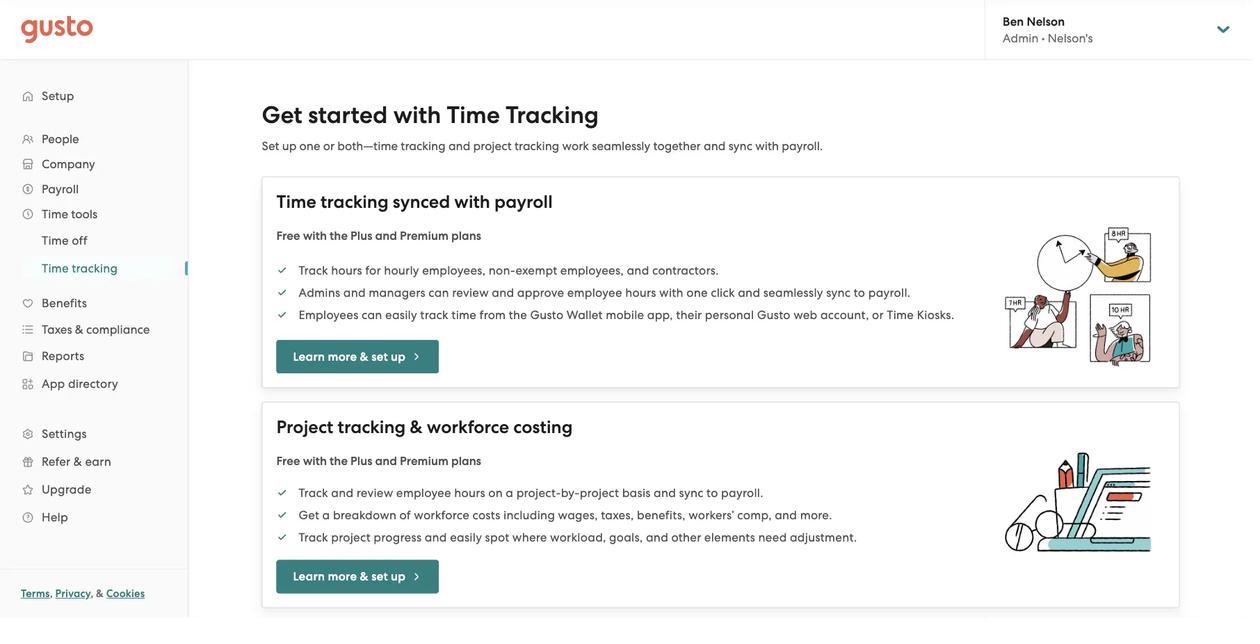 Task type: locate. For each thing, give the bounding box(es) containing it.
and down get started with time tracking
[[449, 139, 471, 153]]

0 vertical spatial a
[[506, 486, 514, 500]]

premium down project tracking & workforce costing
[[400, 454, 449, 469]]

seamlessly up web
[[764, 285, 824, 299]]

0 horizontal spatial gusto
[[531, 308, 564, 322]]

2 learn from the top
[[293, 570, 325, 584]]

, left 'cookies'
[[91, 588, 93, 601]]

1 vertical spatial up
[[391, 350, 406, 364]]

gusto down approve
[[531, 308, 564, 322]]

1 vertical spatial sync
[[827, 285, 851, 299]]

1 vertical spatial to
[[707, 486, 719, 500]]

time tracking link
[[25, 256, 174, 281]]

more
[[328, 350, 357, 364], [328, 570, 357, 584]]

more for project
[[328, 570, 357, 584]]

1 horizontal spatial review
[[453, 285, 489, 299]]

1 horizontal spatial employees,
[[561, 263, 624, 277]]

0 vertical spatial one
[[300, 139, 320, 153]]

or down started
[[323, 139, 335, 153]]

1 vertical spatial one
[[687, 285, 708, 299]]

payroll button
[[14, 177, 174, 202]]

1 free with the plus and premium plans from the top
[[277, 229, 482, 243]]

privacy
[[55, 588, 91, 601]]

1 vertical spatial employee
[[397, 486, 452, 500]]

up for project
[[391, 570, 406, 584]]

get inside 'list'
[[299, 508, 320, 522]]

1 vertical spatial learn
[[293, 570, 325, 584]]

up right set
[[282, 139, 297, 153]]

reports
[[42, 349, 85, 363]]

refer & earn
[[42, 455, 111, 469]]

set for &
[[372, 570, 388, 584]]

1 vertical spatial plans
[[452, 454, 482, 469]]

tracking for time tracking synced with payroll
[[321, 192, 389, 213]]

one right set
[[300, 139, 320, 153]]

2 track from the top
[[299, 486, 328, 500]]

tracking
[[401, 139, 446, 153], [515, 139, 560, 153], [321, 192, 389, 213], [72, 262, 118, 276], [338, 417, 406, 438]]

review up time
[[453, 285, 489, 299]]

1 free from the top
[[277, 229, 300, 243]]

1 vertical spatial premium
[[400, 454, 449, 469]]

up for time
[[391, 350, 406, 364]]

1 vertical spatial payroll.
[[869, 285, 911, 299]]

list containing time off
[[0, 227, 188, 283]]

, left privacy link
[[50, 588, 53, 601]]

0 vertical spatial seamlessly
[[592, 139, 651, 153]]

sync up account,
[[827, 285, 851, 299]]

1 horizontal spatial seamlessly
[[764, 285, 824, 299]]

and down project tracking & workforce costing
[[375, 454, 397, 469]]

2 free with the plus and premium plans from the top
[[277, 454, 482, 469]]

free up admins
[[277, 229, 300, 243]]

time for time off
[[42, 234, 69, 248]]

plans down project tracking & workforce costing
[[452, 454, 482, 469]]

can down managers
[[362, 308, 382, 322]]

taxes
[[42, 323, 72, 337]]

0 vertical spatial can
[[429, 285, 449, 299]]

up down managers
[[391, 350, 406, 364]]

the
[[330, 229, 348, 243], [509, 308, 528, 322], [330, 454, 348, 469]]

sync
[[729, 139, 753, 153], [827, 285, 851, 299], [680, 486, 704, 500]]

progress
[[374, 531, 422, 545]]

0 vertical spatial learn more & set up link
[[277, 340, 439, 374]]

1 horizontal spatial hours
[[455, 486, 486, 500]]

their
[[677, 308, 702, 322]]

2 horizontal spatial hours
[[626, 285, 657, 299]]

time inside dropdown button
[[42, 207, 68, 221]]

1 horizontal spatial employee
[[568, 285, 623, 299]]

1 vertical spatial set
[[372, 570, 388, 584]]

or
[[323, 139, 335, 153], [873, 308, 884, 322]]

on
[[489, 486, 503, 500]]

1 vertical spatial project
[[580, 486, 619, 500]]

kiosks.
[[918, 308, 955, 322]]

1 horizontal spatial gusto
[[758, 308, 791, 322]]

sync right "together"
[[729, 139, 753, 153]]

tracking down both—time
[[321, 192, 389, 213]]

and down for
[[344, 285, 366, 299]]

nelson
[[1028, 14, 1066, 28]]

&
[[75, 323, 83, 337], [360, 350, 369, 364], [410, 417, 423, 438], [74, 455, 82, 469], [360, 570, 369, 584], [96, 588, 104, 601]]

settings
[[42, 427, 87, 441]]

0 horizontal spatial ,
[[50, 588, 53, 601]]

plans up track hours for hourly employees, non-exempt employees, and contractors.
[[452, 229, 482, 243]]

costs
[[473, 508, 501, 522]]

more down employees at the left of page
[[328, 350, 357, 364]]

2 vertical spatial the
[[330, 454, 348, 469]]

get
[[262, 101, 303, 129], [299, 508, 320, 522]]

0 horizontal spatial can
[[362, 308, 382, 322]]

learn more & set up down progress
[[293, 570, 406, 584]]

tracking for time tracking
[[72, 262, 118, 276]]

by-
[[561, 486, 580, 500]]

0 horizontal spatial a
[[323, 508, 330, 522]]

plus up for
[[351, 229, 373, 243]]

0 vertical spatial workforce
[[427, 417, 510, 438]]

free down project
[[277, 454, 300, 469]]

0 vertical spatial easily
[[385, 308, 418, 322]]

0 horizontal spatial one
[[300, 139, 320, 153]]

from
[[480, 308, 506, 322]]

list
[[0, 127, 188, 532], [0, 227, 188, 283], [277, 262, 978, 323], [277, 485, 978, 546]]

1 plus from the top
[[351, 229, 373, 243]]

workforce
[[427, 417, 510, 438], [414, 508, 470, 522]]

0 vertical spatial more
[[328, 350, 357, 364]]

employee up wallet
[[568, 285, 623, 299]]

2 , from the left
[[91, 588, 93, 601]]

2 learn more & set up from the top
[[293, 570, 406, 584]]

learn more & set up down employees at the left of page
[[293, 350, 406, 364]]

project
[[277, 417, 334, 438]]

and right click on the right of the page
[[738, 285, 761, 299]]

learn for project
[[293, 570, 325, 584]]

upgrade
[[42, 483, 92, 497]]

1 horizontal spatial payroll.
[[782, 139, 823, 153]]

a left breakdown
[[323, 508, 330, 522]]

learn more & set up link down employees at the left of page
[[277, 340, 439, 374]]

free with the plus and premium plans up breakdown
[[277, 454, 482, 469]]

to up account,
[[854, 285, 866, 299]]

project
[[474, 139, 512, 153], [580, 486, 619, 500], [331, 531, 371, 545]]

1 vertical spatial can
[[362, 308, 382, 322]]

1 horizontal spatial to
[[854, 285, 866, 299]]

0 vertical spatial free
[[277, 229, 300, 243]]

tracking down tracking
[[515, 139, 560, 153]]

terms link
[[21, 588, 50, 601]]

0 vertical spatial set
[[372, 350, 388, 364]]

wallet
[[567, 308, 603, 322]]

easily
[[385, 308, 418, 322], [450, 531, 482, 545]]

benefits,
[[637, 508, 686, 522]]

or right account,
[[873, 308, 884, 322]]

get up set
[[262, 101, 303, 129]]

gusto navigation element
[[0, 60, 188, 554]]

ben
[[1003, 14, 1025, 28]]

company button
[[14, 152, 174, 177]]

employees, up time
[[423, 263, 486, 277]]

free
[[277, 229, 300, 243], [277, 454, 300, 469]]

review up breakdown
[[357, 486, 393, 500]]

0 vertical spatial free with the plus and premium plans
[[277, 229, 482, 243]]

0 horizontal spatial easily
[[385, 308, 418, 322]]

2 vertical spatial up
[[391, 570, 406, 584]]

time for time tracking synced with payroll
[[277, 192, 317, 213]]

review
[[453, 285, 489, 299], [357, 486, 393, 500]]

learn more & set up for time
[[293, 350, 406, 364]]

1 vertical spatial or
[[873, 308, 884, 322]]

0 horizontal spatial hours
[[331, 263, 362, 277]]

2 set from the top
[[372, 570, 388, 584]]

started
[[308, 101, 388, 129]]

3 track from the top
[[299, 531, 328, 545]]

admins
[[299, 285, 341, 299]]

1 vertical spatial hours
[[626, 285, 657, 299]]

tracking inside 'list'
[[72, 262, 118, 276]]

settings link
[[14, 422, 174, 447]]

1 learn from the top
[[293, 350, 325, 364]]

track
[[299, 263, 328, 277], [299, 486, 328, 500], [299, 531, 328, 545]]

people
[[42, 132, 79, 146]]

1 set from the top
[[372, 350, 388, 364]]

free with the plus and premium plans up for
[[277, 229, 482, 243]]

gusto left web
[[758, 308, 791, 322]]

tracking for project tracking & workforce costing
[[338, 417, 406, 438]]

one up their
[[687, 285, 708, 299]]

1 vertical spatial track
[[299, 486, 328, 500]]

2 learn more & set up link from the top
[[277, 561, 439, 594]]

easily down managers
[[385, 308, 418, 322]]

1 horizontal spatial can
[[429, 285, 449, 299]]

1 horizontal spatial or
[[873, 308, 884, 322]]

1 premium from the top
[[400, 229, 449, 243]]

cookies button
[[106, 586, 145, 603]]

tracking down get started with time tracking
[[401, 139, 446, 153]]

adjustment.
[[790, 531, 858, 545]]

0 vertical spatial plans
[[452, 229, 482, 243]]

2 horizontal spatial project
[[580, 486, 619, 500]]

easily down the costs
[[450, 531, 482, 545]]

0 vertical spatial track
[[299, 263, 328, 277]]

set down managers
[[372, 350, 388, 364]]

1 learn more & set up link from the top
[[277, 340, 439, 374]]

1 vertical spatial review
[[357, 486, 393, 500]]

0 vertical spatial payroll.
[[782, 139, 823, 153]]

employee up of
[[397, 486, 452, 500]]

up down progress
[[391, 570, 406, 584]]

tracking down time off link
[[72, 262, 118, 276]]

1 vertical spatial get
[[299, 508, 320, 522]]

can up track
[[429, 285, 449, 299]]

free with the plus and premium plans for synced
[[277, 229, 482, 243]]

learn more & set up link down progress
[[277, 561, 439, 594]]

employees,
[[423, 263, 486, 277], [561, 263, 624, 277]]

0 vertical spatial sync
[[729, 139, 753, 153]]

0 vertical spatial to
[[854, 285, 866, 299]]

1 plans from the top
[[452, 229, 482, 243]]

0 horizontal spatial employees,
[[423, 263, 486, 277]]

2 vertical spatial track
[[299, 531, 328, 545]]

time
[[447, 101, 500, 129], [277, 192, 317, 213], [42, 207, 68, 221], [42, 234, 69, 248], [42, 262, 69, 276], [887, 308, 914, 322]]

and
[[449, 139, 471, 153], [704, 139, 726, 153], [375, 229, 397, 243], [627, 263, 650, 277], [344, 285, 366, 299], [492, 285, 515, 299], [738, 285, 761, 299], [375, 454, 397, 469], [331, 486, 354, 500], [654, 486, 677, 500], [775, 508, 798, 522], [425, 531, 447, 545], [646, 531, 669, 545]]

workload,
[[550, 531, 606, 545]]

project tracking & workforce costing
[[277, 417, 573, 438]]

2 vertical spatial project
[[331, 531, 371, 545]]

employee
[[568, 285, 623, 299], [397, 486, 452, 500]]

0 horizontal spatial to
[[707, 486, 719, 500]]

1 vertical spatial free
[[277, 454, 300, 469]]

get left breakdown
[[299, 508, 320, 522]]

2 plans from the top
[[452, 454, 482, 469]]

seamlessly right work
[[592, 139, 651, 153]]

reports link
[[14, 344, 174, 369]]

spot
[[485, 531, 510, 545]]

plus up breakdown
[[351, 454, 373, 469]]

tools
[[71, 207, 98, 221]]

1 track from the top
[[299, 263, 328, 277]]

0 vertical spatial the
[[330, 229, 348, 243]]

1 horizontal spatial one
[[687, 285, 708, 299]]

get for get a breakdown of workforce costs including wages, taxes, benefits, workers' comp, and more.
[[299, 508, 320, 522]]

1 vertical spatial plus
[[351, 454, 373, 469]]

set down progress
[[372, 570, 388, 584]]

learn more & set up link
[[277, 340, 439, 374], [277, 561, 439, 594]]

help
[[42, 511, 68, 525]]

tracking
[[506, 101, 599, 129]]

2 more from the top
[[328, 570, 357, 584]]

tracking right project
[[338, 417, 406, 438]]

mobile
[[606, 308, 645, 322]]

list containing people
[[0, 127, 188, 532]]

learn
[[293, 350, 325, 364], [293, 570, 325, 584]]

0 vertical spatial learn more & set up
[[293, 350, 406, 364]]

1 horizontal spatial ,
[[91, 588, 93, 601]]

2 horizontal spatial sync
[[827, 285, 851, 299]]

2 vertical spatial sync
[[680, 486, 704, 500]]

0 vertical spatial up
[[282, 139, 297, 153]]

1 more from the top
[[328, 350, 357, 364]]

payroll
[[42, 182, 79, 196]]

more down breakdown
[[328, 570, 357, 584]]

hours
[[331, 263, 362, 277], [626, 285, 657, 299], [455, 486, 486, 500]]

0 vertical spatial premium
[[400, 229, 449, 243]]

2 premium from the top
[[400, 454, 449, 469]]

app,
[[648, 308, 674, 322]]

elements
[[705, 531, 756, 545]]

people button
[[14, 127, 174, 152]]

0 horizontal spatial review
[[357, 486, 393, 500]]

1 vertical spatial learn more & set up link
[[277, 561, 439, 594]]

hours left on
[[455, 486, 486, 500]]

0 horizontal spatial employee
[[397, 486, 452, 500]]

2 plus from the top
[[351, 454, 373, 469]]

a right on
[[506, 486, 514, 500]]

1 vertical spatial learn more & set up
[[293, 570, 406, 584]]

1 vertical spatial seamlessly
[[764, 285, 824, 299]]

to up workers'
[[707, 486, 719, 500]]

0 vertical spatial learn
[[293, 350, 325, 364]]

plus for time
[[351, 229, 373, 243]]

0 vertical spatial plus
[[351, 229, 373, 243]]

1 horizontal spatial easily
[[450, 531, 482, 545]]

track
[[421, 308, 449, 322]]

one inside 'list'
[[687, 285, 708, 299]]

2 vertical spatial hours
[[455, 486, 486, 500]]

the right from
[[509, 308, 528, 322]]

hours left for
[[331, 263, 362, 277]]

comp,
[[738, 508, 772, 522]]

1 vertical spatial workforce
[[414, 508, 470, 522]]

plus
[[351, 229, 373, 243], [351, 454, 373, 469]]

seamlessly inside 'list'
[[764, 285, 824, 299]]

workforce inside 'list'
[[414, 508, 470, 522]]

and up admins and managers can review and approve employee hours with one click and seamlessly sync to payroll.
[[627, 263, 650, 277]]

the down project
[[330, 454, 348, 469]]

2 vertical spatial payroll.
[[722, 486, 764, 500]]

with
[[394, 101, 441, 129], [756, 139, 779, 153], [455, 192, 491, 213], [303, 229, 327, 243], [660, 285, 684, 299], [303, 454, 327, 469]]

employees, up admins and managers can review and approve employee hours with one click and seamlessly sync to payroll.
[[561, 263, 624, 277]]

& inside dropdown button
[[75, 323, 83, 337]]

premium down synced in the left top of the page
[[400, 229, 449, 243]]

0 vertical spatial project
[[474, 139, 512, 153]]

1 learn more & set up from the top
[[293, 350, 406, 364]]

project down breakdown
[[331, 531, 371, 545]]

1 vertical spatial the
[[509, 308, 528, 322]]

sync up workers'
[[680, 486, 704, 500]]

1 vertical spatial more
[[328, 570, 357, 584]]

the up admins
[[330, 229, 348, 243]]

to
[[854, 285, 866, 299], [707, 486, 719, 500]]

time for time tools
[[42, 207, 68, 221]]

project up payroll
[[474, 139, 512, 153]]

2 free from the top
[[277, 454, 300, 469]]

costing
[[514, 417, 573, 438]]

project up taxes,
[[580, 486, 619, 500]]

0 vertical spatial get
[[262, 101, 303, 129]]

0 vertical spatial or
[[323, 139, 335, 153]]

set
[[372, 350, 388, 364], [372, 570, 388, 584]]

hours up employees can easily track time from the gusto wallet mobile app, their personal gusto web account, or time kiosks.
[[626, 285, 657, 299]]

1 vertical spatial free with the plus and premium plans
[[277, 454, 482, 469]]



Task type: describe. For each thing, give the bounding box(es) containing it.
off
[[72, 234, 88, 248]]

time tracking
[[42, 262, 118, 276]]

premium for &
[[400, 454, 449, 469]]

basis
[[623, 486, 651, 500]]

privacy link
[[55, 588, 91, 601]]

and up need
[[775, 508, 798, 522]]

list containing track and review employee hours on a project-by-project basis and sync to payroll.
[[277, 485, 978, 546]]

compliance
[[86, 323, 150, 337]]

admin
[[1003, 31, 1039, 45]]

breakdown
[[333, 508, 397, 522]]

refer
[[42, 455, 71, 469]]

1 horizontal spatial project
[[474, 139, 512, 153]]

and down non- at left
[[492, 285, 515, 299]]

help link
[[14, 505, 174, 530]]

time off
[[42, 234, 88, 248]]

learn more & set up for project
[[293, 570, 406, 584]]

0 horizontal spatial or
[[323, 139, 335, 153]]

employees
[[299, 308, 359, 322]]

hourly
[[384, 263, 419, 277]]

0 horizontal spatial sync
[[680, 486, 704, 500]]

taxes,
[[601, 508, 634, 522]]

refer & earn link
[[14, 450, 174, 475]]

together
[[654, 139, 701, 153]]

and up breakdown
[[331, 486, 354, 500]]

0 vertical spatial hours
[[331, 263, 362, 277]]

click
[[711, 285, 735, 299]]

plans for with
[[452, 229, 482, 243]]

and right progress
[[425, 531, 447, 545]]

•
[[1042, 31, 1046, 45]]

set
[[262, 139, 279, 153]]

and down benefits,
[[646, 531, 669, 545]]

learn more & set up link for project
[[277, 561, 439, 594]]

1 employees, from the left
[[423, 263, 486, 277]]

1 vertical spatial easily
[[450, 531, 482, 545]]

or inside 'list'
[[873, 308, 884, 322]]

contractors.
[[653, 263, 719, 277]]

track for time
[[299, 263, 328, 277]]

get started with time tracking
[[262, 101, 599, 129]]

setup
[[42, 89, 74, 103]]

learn more & set up link for time
[[277, 340, 439, 374]]

benefits
[[42, 296, 87, 310]]

0 horizontal spatial payroll.
[[722, 486, 764, 500]]

need
[[759, 531, 787, 545]]

where
[[513, 531, 547, 545]]

1 horizontal spatial a
[[506, 486, 514, 500]]

non-
[[489, 263, 516, 277]]

and up benefits,
[[654, 486, 677, 500]]

managers
[[369, 285, 426, 299]]

plans for workforce
[[452, 454, 482, 469]]

exempt
[[516, 263, 558, 277]]

time tracking synced with payroll
[[277, 192, 553, 213]]

time off link
[[25, 228, 174, 253]]

time tools
[[42, 207, 98, 221]]

track hours for hourly employees, non-exempt employees, and contractors.
[[299, 263, 719, 277]]

and right "together"
[[704, 139, 726, 153]]

project-
[[517, 486, 561, 500]]

with inside 'list'
[[660, 285, 684, 299]]

1 vertical spatial a
[[323, 508, 330, 522]]

the inside 'list'
[[509, 308, 528, 322]]

home image
[[21, 16, 93, 43]]

get for get started with time tracking
[[262, 101, 303, 129]]

plus for project
[[351, 454, 373, 469]]

0 horizontal spatial seamlessly
[[592, 139, 651, 153]]

benefits link
[[14, 291, 174, 316]]

taxes & compliance button
[[14, 317, 174, 342]]

premium for synced
[[400, 229, 449, 243]]

free for time tracking synced with payroll
[[277, 229, 300, 243]]

track and review employee hours on a project-by-project basis and sync to payroll.
[[299, 486, 764, 500]]

the for time tracking synced with payroll
[[330, 229, 348, 243]]

admins and managers can review and approve employee hours with one click and seamlessly sync to payroll.
[[299, 285, 911, 299]]

account,
[[821, 308, 870, 322]]

1 gusto from the left
[[531, 308, 564, 322]]

set for synced
[[372, 350, 388, 364]]

app directory link
[[14, 372, 174, 397]]

track for project
[[299, 486, 328, 500]]

0 vertical spatial review
[[453, 285, 489, 299]]

terms , privacy , & cookies
[[21, 588, 145, 601]]

app directory
[[42, 377, 118, 391]]

ben nelson admin • nelson's
[[1003, 14, 1094, 45]]

track project progress and easily spot where workload, goals, and other elements need adjustment.
[[299, 531, 858, 545]]

learn for time
[[293, 350, 325, 364]]

company
[[42, 157, 95, 171]]

upgrade link
[[14, 477, 174, 502]]

time for time tracking
[[42, 262, 69, 276]]

app
[[42, 377, 65, 391]]

free with the plus and premium plans for &
[[277, 454, 482, 469]]

workers'
[[689, 508, 735, 522]]

more.
[[801, 508, 833, 522]]

personal
[[705, 308, 755, 322]]

setup link
[[14, 84, 174, 109]]

taxes & compliance
[[42, 323, 150, 337]]

2 horizontal spatial payroll.
[[869, 285, 911, 299]]

directory
[[68, 377, 118, 391]]

2 employees, from the left
[[561, 263, 624, 277]]

synced
[[393, 192, 450, 213]]

approve
[[518, 285, 565, 299]]

both—time
[[338, 139, 398, 153]]

earn
[[85, 455, 111, 469]]

work
[[563, 139, 589, 153]]

more for time
[[328, 350, 357, 364]]

including
[[504, 508, 555, 522]]

1 horizontal spatial sync
[[729, 139, 753, 153]]

payroll
[[495, 192, 553, 213]]

other
[[672, 531, 702, 545]]

wages,
[[558, 508, 598, 522]]

1 , from the left
[[50, 588, 53, 601]]

set up one or both—time tracking and project tracking work seamlessly together and sync with payroll.
[[262, 139, 823, 153]]

for
[[366, 263, 381, 277]]

time
[[452, 308, 477, 322]]

2 gusto from the left
[[758, 308, 791, 322]]

nelson's
[[1049, 31, 1094, 45]]

of
[[400, 508, 411, 522]]

and up for
[[375, 229, 397, 243]]

web
[[794, 308, 818, 322]]

0 vertical spatial employee
[[568, 285, 623, 299]]

get a breakdown of workforce costs including wages, taxes, benefits, workers' comp, and more.
[[299, 508, 833, 522]]

the for project tracking & workforce costing
[[330, 454, 348, 469]]

free for project tracking & workforce costing
[[277, 454, 300, 469]]

0 horizontal spatial project
[[331, 531, 371, 545]]

list containing track hours for hourly employees, non-exempt employees, and contractors.
[[277, 262, 978, 323]]



Task type: vqa. For each thing, say whether or not it's contained in the screenshot.
1st Learn more & set up
yes



